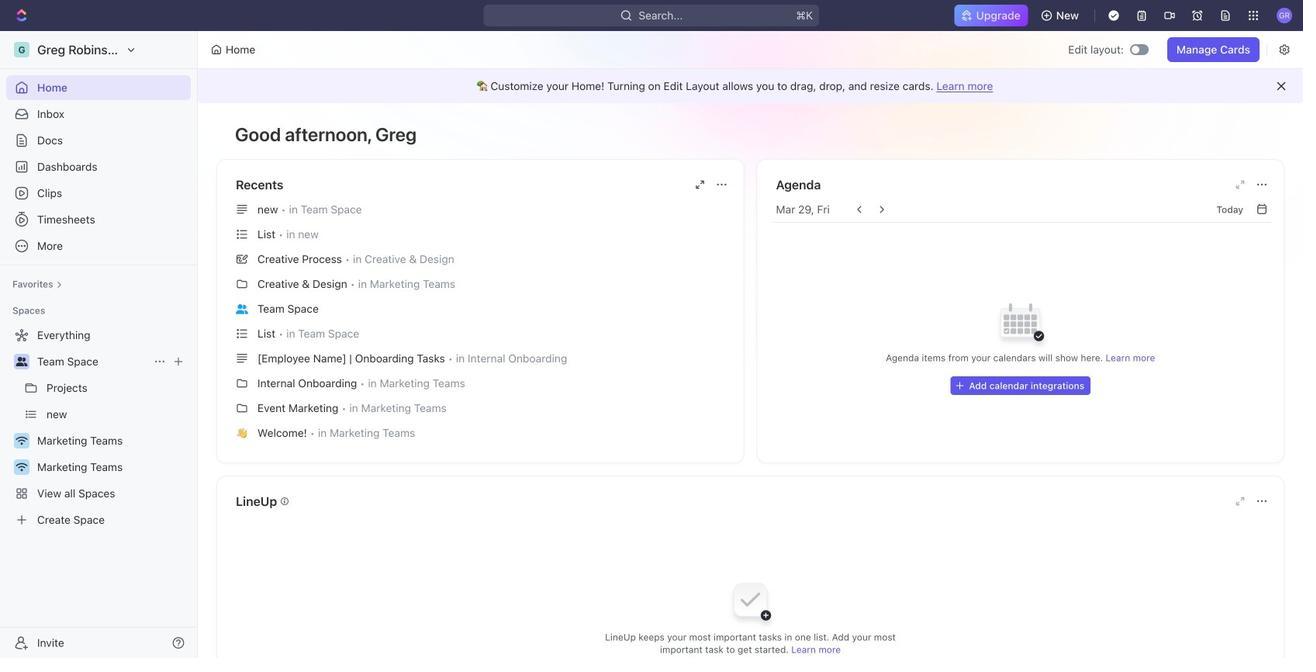 Task type: vqa. For each thing, say whether or not it's contained in the screenshot.
wifi icon
yes



Task type: locate. For each thing, give the bounding box(es) containing it.
user group image
[[16, 357, 28, 366]]

greg robinson's workspace, , element
[[14, 42, 29, 57]]

sidebar navigation
[[0, 31, 201, 658]]

wifi image
[[16, 436, 28, 445]]

tree
[[6, 323, 191, 532]]

alert
[[198, 69, 1304, 103]]

tree inside sidebar navigation
[[6, 323, 191, 532]]



Task type: describe. For each thing, give the bounding box(es) containing it.
wifi image
[[16, 463, 28, 472]]

user group image
[[236, 304, 248, 314]]



